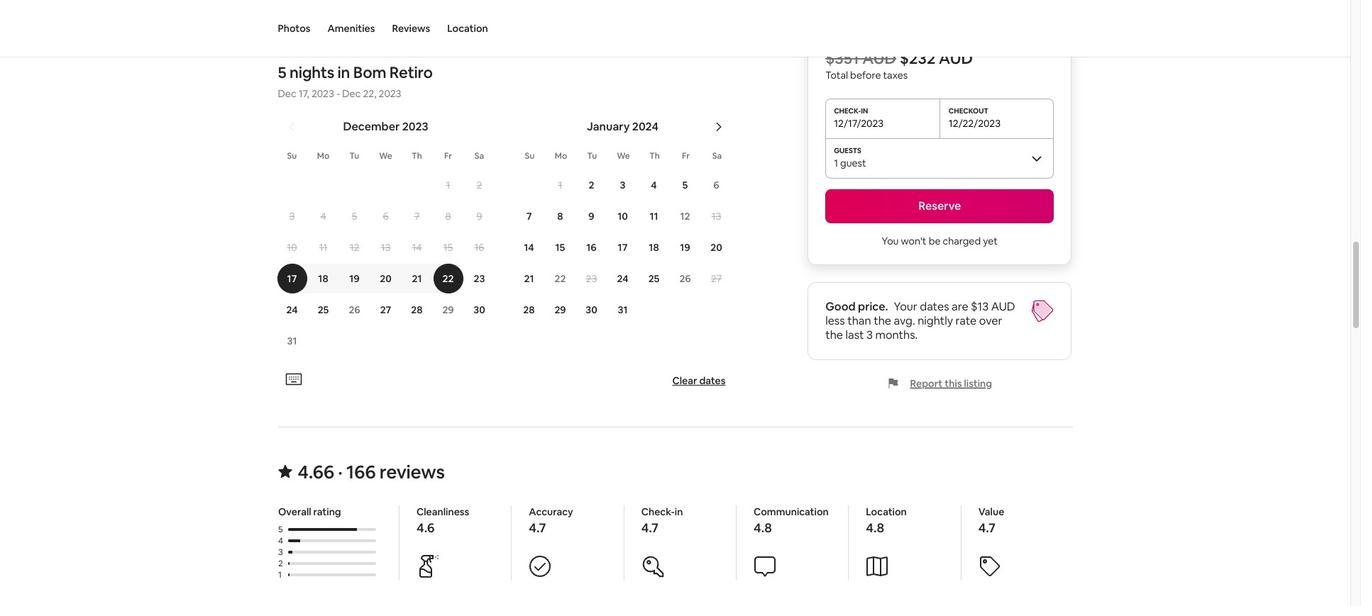 Task type: describe. For each thing, give the bounding box(es) containing it.
report this listing button
[[888, 378, 992, 391]]

location button
[[447, 0, 488, 57]]

23 for first '23' button from right
[[586, 273, 597, 286]]

0 vertical spatial 5 button
[[670, 171, 701, 200]]

listing
[[964, 378, 992, 391]]

21 for 2nd 21 button from the left
[[524, 273, 534, 286]]

overall
[[278, 506, 311, 519]]

1 vertical spatial 18
[[318, 273, 328, 286]]

1 horizontal spatial 20 button
[[701, 233, 732, 263]]

1 dec from the left
[[278, 88, 296, 100]]

photos
[[278, 22, 311, 35]]

rating
[[313, 506, 341, 519]]

2 button for december 2023
[[464, 171, 495, 200]]

2 for december 2023
[[477, 179, 482, 192]]

rate
[[956, 314, 977, 329]]

0 horizontal spatial 2
[[278, 559, 283, 570]]

bom
[[353, 63, 386, 83]]

13 for the top 13 button
[[712, 210, 721, 223]]

accuracy
[[529, 506, 573, 519]]

yet
[[983, 235, 998, 248]]

reserve
[[919, 199, 961, 214]]

good price.
[[826, 300, 888, 315]]

1 vertical spatial 3 button
[[276, 202, 308, 232]]

0 horizontal spatial 17 button
[[276, 264, 308, 294]]

won't
[[901, 235, 927, 248]]

17 for left 17 button
[[287, 273, 297, 286]]

price.
[[858, 300, 888, 315]]

·
[[338, 461, 343, 485]]

accuracy 4.7
[[529, 506, 573, 537]]

0 vertical spatial 31 button
[[607, 296, 638, 325]]

1 horizontal spatial 11
[[650, 210, 658, 223]]

1 vertical spatial 13 button
[[370, 233, 401, 263]]

1 vertical spatial 25
[[318, 304, 329, 317]]

1 horizontal spatial 19 button
[[670, 233, 701, 263]]

-
[[336, 88, 340, 100]]

cleanliness
[[416, 506, 469, 519]]

2 sa from the left
[[712, 151, 722, 162]]

12/22/2023
[[949, 117, 1001, 130]]

clear dates
[[673, 375, 726, 388]]

0 vertical spatial 18
[[649, 242, 659, 254]]

1 30 button from the left
[[464, 296, 495, 325]]

1 horizontal spatial 24 button
[[607, 264, 638, 294]]

4.8 for location 4.8
[[866, 521, 884, 537]]

1 horizontal spatial 12
[[680, 210, 690, 223]]

0 horizontal spatial the
[[826, 328, 843, 343]]

4.7 for value 4.7
[[978, 521, 995, 537]]

0 horizontal spatial 27
[[380, 304, 391, 317]]

0 horizontal spatial 18 button
[[308, 264, 339, 294]]

1 horizontal spatial 31
[[618, 304, 628, 317]]

last
[[846, 328, 864, 343]]

1 horizontal spatial 25
[[649, 273, 660, 286]]

charged
[[943, 235, 981, 248]]

21 for 1st 21 button from left
[[412, 273, 422, 286]]

17,
[[299, 88, 309, 100]]

2 7 button from the left
[[514, 202, 545, 232]]

taxes
[[883, 69, 908, 82]]

2 tu from the left
[[587, 151, 597, 162]]

14 for first the 14 button from left
[[412, 242, 422, 254]]

1 23 button from the left
[[464, 264, 495, 294]]

reviews
[[392, 22, 430, 35]]

1 horizontal spatial 3 button
[[607, 171, 638, 200]]

report
[[910, 378, 943, 391]]

0 horizontal spatial 5 button
[[339, 202, 370, 232]]

22,
[[363, 88, 377, 100]]

20 for the leftmost 20 button
[[380, 273, 392, 286]]

1 8 button from the left
[[433, 202, 464, 232]]

this
[[945, 378, 962, 391]]

30 for 2nd 30 button from the right
[[474, 304, 485, 317]]

2 29 button from the left
[[545, 296, 576, 325]]

2 28 button from the left
[[514, 296, 545, 325]]

location for location 4.8
[[866, 506, 907, 519]]

amenities button
[[328, 0, 375, 57]]

your dates are $13 aud less than the avg. nightly rate over the last 3 months.
[[826, 300, 1016, 343]]

1 29 from the left
[[442, 304, 454, 317]]

be
[[929, 235, 941, 248]]

1 7 button from the left
[[401, 202, 433, 232]]

total
[[826, 69, 848, 82]]

1 vertical spatial 27 button
[[370, 296, 401, 325]]

2 th from the left
[[650, 151, 660, 162]]

1 vertical spatial 10
[[287, 242, 297, 254]]

value 4.7
[[978, 506, 1004, 537]]

clear
[[673, 375, 697, 388]]

1 29 button from the left
[[433, 296, 464, 325]]

8 for 2nd 8 button from the left
[[557, 210, 563, 223]]

before
[[850, 69, 881, 82]]

0 horizontal spatial 26 button
[[339, 296, 370, 325]]

2 14 button from the left
[[514, 233, 545, 263]]

check-
[[641, 506, 675, 519]]

months.
[[876, 328, 918, 343]]

2 fr from the left
[[682, 151, 690, 162]]

1 vertical spatial 4 button
[[308, 202, 339, 232]]

2 we from the left
[[617, 151, 630, 162]]

1 vertical spatial 19 button
[[339, 264, 370, 294]]

location for location
[[447, 22, 488, 35]]

0 vertical spatial 18 button
[[638, 233, 670, 263]]

2024
[[632, 120, 659, 134]]

1 9 from the left
[[477, 210, 482, 223]]

4.7 inside "check-in 4.7"
[[641, 521, 658, 537]]

less
[[826, 314, 845, 329]]

1 su from the left
[[287, 151, 297, 162]]

1 horizontal spatial 2023
[[379, 88, 401, 100]]

value
[[978, 506, 1004, 519]]

1 vertical spatial 12
[[350, 242, 359, 254]]

cleanliness 4.6
[[416, 506, 469, 537]]

reviews
[[380, 461, 445, 485]]

2 16 from the left
[[587, 242, 597, 254]]

1 15 button from the left
[[433, 233, 464, 263]]

0 vertical spatial 4
[[651, 179, 657, 192]]

0 vertical spatial 10
[[618, 210, 628, 223]]

december 2023
[[343, 120, 428, 134]]

1 tu from the left
[[350, 151, 359, 162]]

overall rating
[[278, 506, 341, 519]]

0 horizontal spatial 10 button
[[276, 233, 308, 263]]

17 for the rightmost 17 button
[[618, 242, 628, 254]]

1 16 from the left
[[475, 242, 484, 254]]

avg.
[[894, 314, 915, 329]]

reserve button
[[826, 190, 1054, 224]]

in inside "check-in 4.7"
[[675, 506, 683, 519]]

2 22 button from the left
[[545, 264, 576, 294]]

15 for 2nd 15 button from left
[[555, 242, 565, 254]]

december
[[343, 120, 400, 134]]

0 vertical spatial 27
[[711, 273, 722, 286]]

$13 aud
[[971, 300, 1016, 315]]

0 vertical spatial 26 button
[[670, 264, 701, 294]]

dates for your
[[920, 300, 949, 315]]

january 2024
[[587, 120, 659, 134]]

1 horizontal spatial 25 button
[[638, 264, 670, 294]]

you won't be charged yet
[[882, 235, 998, 248]]

1 vertical spatial 11 button
[[308, 233, 339, 263]]

1 we from the left
[[379, 151, 392, 162]]

0 horizontal spatial 20 button
[[370, 264, 401, 294]]

28 for second 28 "button" from left
[[523, 304, 535, 317]]

location 4.8
[[866, 506, 907, 537]]

1 9 button from the left
[[464, 202, 495, 232]]

1 mo from the left
[[317, 151, 330, 162]]

clear dates button
[[667, 369, 731, 394]]

nightly
[[918, 314, 953, 329]]

are
[[952, 300, 969, 315]]

166
[[346, 461, 376, 485]]

1 vertical spatial 31 button
[[276, 327, 308, 357]]

guest
[[840, 157, 867, 170]]

1 inside dropdown button
[[834, 157, 838, 170]]

13 for the bottommost 13 button
[[381, 242, 391, 254]]

2 22 from the left
[[555, 273, 566, 286]]

2 vertical spatial 4
[[278, 536, 283, 548]]

0 horizontal spatial 11
[[319, 242, 327, 254]]

2 23 button from the left
[[576, 264, 607, 294]]

1 horizontal spatial 17 button
[[607, 233, 638, 263]]

1 horizontal spatial 12 button
[[670, 202, 701, 232]]

0 vertical spatial 4 button
[[638, 171, 670, 200]]

4.66 · 166 reviews
[[298, 461, 445, 485]]

$351 aud $232 aud total before taxes
[[826, 49, 973, 82]]

6 for bottommost 6 button
[[383, 210, 389, 223]]

january
[[587, 120, 630, 134]]

0 vertical spatial 26
[[680, 273, 691, 286]]



Task type: locate. For each thing, give the bounding box(es) containing it.
0 vertical spatial 20 button
[[701, 233, 732, 263]]

0 horizontal spatial 2 button
[[464, 171, 495, 200]]

1 horizontal spatial 11 button
[[638, 202, 670, 232]]

0 vertical spatial 25
[[649, 273, 660, 286]]

0 vertical spatial 19
[[680, 242, 690, 254]]

0 horizontal spatial 22
[[443, 273, 454, 286]]

1 guest
[[834, 157, 867, 170]]

1 button for december 2023
[[433, 171, 464, 200]]

tu down december
[[350, 151, 359, 162]]

0 horizontal spatial 6 button
[[370, 202, 401, 232]]

2 button
[[464, 171, 495, 200], [576, 171, 607, 200]]

2 9 from the left
[[589, 210, 595, 223]]

4.6
[[416, 521, 434, 537]]

1 28 button from the left
[[401, 296, 433, 325]]

1 vertical spatial 26 button
[[339, 296, 370, 325]]

you
[[882, 235, 899, 248]]

0 horizontal spatial 17
[[287, 273, 297, 286]]

1 vertical spatial in
[[675, 506, 683, 519]]

0 horizontal spatial 8
[[445, 210, 451, 223]]

0 horizontal spatial 14 button
[[401, 233, 433, 263]]

0 vertical spatial 31
[[618, 304, 628, 317]]

the left last
[[826, 328, 843, 343]]

1 4.7 from the left
[[529, 521, 546, 537]]

1 button for january 2024
[[545, 171, 576, 200]]

0 horizontal spatial 16 button
[[464, 233, 495, 263]]

1 22 button from the left
[[433, 264, 464, 294]]

24
[[617, 273, 629, 286], [286, 304, 298, 317]]

calendar application
[[261, 105, 1218, 369]]

photos button
[[278, 0, 311, 57]]

2 1 button from the left
[[545, 171, 576, 200]]

19 for 19 button to the bottom
[[349, 273, 360, 286]]

23 for second '23' button from right
[[474, 273, 485, 286]]

1 horizontal spatial 14 button
[[514, 233, 545, 263]]

2 21 from the left
[[524, 273, 534, 286]]

14 for 2nd the 14 button
[[524, 242, 534, 254]]

we down january 2024
[[617, 151, 630, 162]]

dec right - at the top left of page
[[342, 88, 361, 100]]

2 horizontal spatial 4
[[651, 179, 657, 192]]

1 horizontal spatial 13 button
[[701, 202, 732, 232]]

0 horizontal spatial 30
[[474, 304, 485, 317]]

5 button
[[670, 171, 701, 200], [339, 202, 370, 232]]

0 horizontal spatial 23
[[474, 273, 485, 286]]

0 vertical spatial 13 button
[[701, 202, 732, 232]]

1 vertical spatial 20
[[380, 273, 392, 286]]

1 14 from the left
[[412, 242, 422, 254]]

3 4.7 from the left
[[978, 521, 995, 537]]

1 horizontal spatial 6
[[714, 179, 720, 192]]

1
[[834, 157, 838, 170], [446, 179, 450, 192], [558, 179, 562, 192], [278, 570, 281, 582]]

tu
[[350, 151, 359, 162], [587, 151, 597, 162]]

20 button
[[701, 233, 732, 263], [370, 264, 401, 294]]

1 15 from the left
[[443, 242, 453, 254]]

0 horizontal spatial location
[[447, 22, 488, 35]]

1 8 from the left
[[445, 210, 451, 223]]

2 28 from the left
[[523, 304, 535, 317]]

4.8 for communication 4.8
[[753, 521, 772, 537]]

0 horizontal spatial 24
[[286, 304, 298, 317]]

1 16 button from the left
[[464, 233, 495, 263]]

1 horizontal spatial 24
[[617, 273, 629, 286]]

0 vertical spatial 20
[[711, 242, 722, 254]]

17 button
[[607, 233, 638, 263], [276, 264, 308, 294]]

2 16 button from the left
[[576, 233, 607, 263]]

1 30 from the left
[[474, 304, 485, 317]]

0 horizontal spatial 26
[[349, 304, 360, 317]]

0 horizontal spatial 2023
[[312, 88, 334, 100]]

8 for first 8 button from the left
[[445, 210, 451, 223]]

2 8 from the left
[[557, 210, 563, 223]]

24 for right the '24' "button"
[[617, 273, 629, 286]]

1 21 from the left
[[412, 273, 422, 286]]

0 horizontal spatial 4.8
[[753, 521, 772, 537]]

30
[[474, 304, 485, 317], [586, 304, 597, 317]]

0 vertical spatial 12 button
[[670, 202, 701, 232]]

report this listing
[[910, 378, 992, 391]]

0 horizontal spatial 6
[[383, 210, 389, 223]]

28
[[411, 304, 423, 317], [523, 304, 535, 317]]

1 horizontal spatial the
[[874, 314, 892, 329]]

0 horizontal spatial sa
[[475, 151, 484, 162]]

2023 inside calendar application
[[402, 120, 428, 134]]

5 inside 5 nights in bom retiro dec 17, 2023 - dec 22, 2023
[[278, 63, 286, 83]]

dates inside your dates are $13 aud less than the avg. nightly rate over the last 3 months.
[[920, 300, 949, 315]]

dates right clear
[[699, 375, 726, 388]]

in
[[338, 63, 350, 83], [675, 506, 683, 519]]

1 horizontal spatial 5 button
[[670, 171, 701, 200]]

1 22 from the left
[[443, 273, 454, 286]]

0 vertical spatial 12
[[680, 210, 690, 223]]

th down december 2023
[[412, 151, 422, 162]]

1 vertical spatial 31
[[287, 335, 297, 348]]

1 horizontal spatial in
[[675, 506, 683, 519]]

2 horizontal spatial 2
[[589, 179, 594, 192]]

21
[[412, 273, 422, 286], [524, 273, 534, 286]]

25 button
[[638, 264, 670, 294], [308, 296, 339, 325]]

2 mo from the left
[[555, 151, 567, 162]]

0 horizontal spatial 28
[[411, 304, 423, 317]]

18 button
[[638, 233, 670, 263], [308, 264, 339, 294]]

4.66
[[298, 461, 334, 485]]

2 4.7 from the left
[[641, 521, 658, 537]]

16
[[475, 242, 484, 254], [587, 242, 597, 254]]

2023 left - at the top left of page
[[312, 88, 334, 100]]

2
[[477, 179, 482, 192], [589, 179, 594, 192], [278, 559, 283, 570]]

27 button
[[701, 264, 732, 294], [370, 296, 401, 325]]

5
[[278, 63, 286, 83], [683, 179, 688, 192], [352, 210, 357, 223], [278, 525, 283, 536]]

3 inside your dates are $13 aud less than the avg. nightly rate over the last 3 months.
[[867, 328, 873, 343]]

1 4.8 from the left
[[753, 521, 772, 537]]

1 vertical spatial 19
[[349, 273, 360, 286]]

22 button
[[433, 264, 464, 294], [545, 264, 576, 294]]

your
[[894, 300, 918, 315]]

1 vertical spatial 5 button
[[339, 202, 370, 232]]

0 horizontal spatial we
[[379, 151, 392, 162]]

1 sa from the left
[[475, 151, 484, 162]]

dates for clear
[[699, 375, 726, 388]]

check-in 4.7
[[641, 506, 683, 537]]

we down december 2023
[[379, 151, 392, 162]]

th
[[412, 151, 422, 162], [650, 151, 660, 162]]

0 horizontal spatial 11 button
[[308, 233, 339, 263]]

good
[[826, 300, 856, 315]]

in inside 5 nights in bom retiro dec 17, 2023 - dec 22, 2023
[[338, 63, 350, 83]]

21 button
[[401, 264, 433, 294], [514, 264, 545, 294]]

1 fr from the left
[[444, 151, 452, 162]]

0 vertical spatial 10 button
[[607, 202, 638, 232]]

dates left are
[[920, 300, 949, 315]]

2 dec from the left
[[342, 88, 361, 100]]

1 1 button from the left
[[433, 171, 464, 200]]

1 horizontal spatial 29 button
[[545, 296, 576, 325]]

th down the 2024
[[650, 151, 660, 162]]

su
[[287, 151, 297, 162], [525, 151, 535, 162]]

2 23 from the left
[[586, 273, 597, 286]]

1 guest button
[[826, 139, 1054, 178]]

28 for 1st 28 "button" from the left
[[411, 304, 423, 317]]

0 horizontal spatial in
[[338, 63, 350, 83]]

2 8 button from the left
[[545, 202, 576, 232]]

4.7 inside value 4.7
[[978, 521, 995, 537]]

over
[[979, 314, 1003, 329]]

2 15 button from the left
[[545, 233, 576, 263]]

communication 4.8
[[753, 506, 829, 537]]

30 for first 30 button from right
[[586, 304, 597, 317]]

1 horizontal spatial 7
[[526, 210, 532, 223]]

20 for rightmost 20 button
[[711, 242, 722, 254]]

2 2 button from the left
[[576, 171, 607, 200]]

2 su from the left
[[525, 151, 535, 162]]

0 horizontal spatial 1 button
[[433, 171, 464, 200]]

4.8
[[753, 521, 772, 537], [866, 521, 884, 537]]

0 horizontal spatial 25 button
[[308, 296, 339, 325]]

2 button for january 2024
[[576, 171, 607, 200]]

1 28 from the left
[[411, 304, 423, 317]]

3 button
[[607, 171, 638, 200], [276, 202, 308, 232]]

1 horizontal spatial 1 button
[[545, 171, 576, 200]]

12
[[680, 210, 690, 223], [350, 242, 359, 254]]

15
[[443, 242, 453, 254], [555, 242, 565, 254]]

than
[[848, 314, 871, 329]]

0 horizontal spatial 23 button
[[464, 264, 495, 294]]

31
[[618, 304, 628, 317], [287, 335, 297, 348]]

1 horizontal spatial 16
[[587, 242, 597, 254]]

2 15 from the left
[[555, 242, 565, 254]]

4.7 inside accuracy 4.7
[[529, 521, 546, 537]]

18
[[649, 242, 659, 254], [318, 273, 328, 286]]

31 button
[[607, 296, 638, 325], [276, 327, 308, 357]]

1 horizontal spatial sa
[[712, 151, 722, 162]]

12/17/2023
[[834, 117, 884, 130]]

$232 aud
[[900, 49, 973, 68]]

0 horizontal spatial 31 button
[[276, 327, 308, 357]]

0 horizontal spatial 25
[[318, 304, 329, 317]]

0 horizontal spatial 21 button
[[401, 264, 433, 294]]

2023 right december
[[402, 120, 428, 134]]

0 vertical spatial 11 button
[[638, 202, 670, 232]]

7 for second 7 "button" from right
[[414, 210, 420, 223]]

1 vertical spatial 6 button
[[370, 202, 401, 232]]

0 horizontal spatial 24 button
[[276, 296, 308, 325]]

1 horizontal spatial 30
[[586, 304, 597, 317]]

1 21 button from the left
[[401, 264, 433, 294]]

1 horizontal spatial 21 button
[[514, 264, 545, 294]]

20
[[711, 242, 722, 254], [380, 273, 392, 286]]

5 nights in bom retiro dec 17, 2023 - dec 22, 2023
[[278, 63, 433, 100]]

mo
[[317, 151, 330, 162], [555, 151, 567, 162]]

1 vertical spatial 12 button
[[339, 233, 370, 263]]

communication
[[753, 506, 829, 519]]

1 th from the left
[[412, 151, 422, 162]]

27
[[711, 273, 722, 286], [380, 304, 391, 317]]

1 horizontal spatial 8
[[557, 210, 563, 223]]

2 9 button from the left
[[576, 202, 607, 232]]

19 for 19 button to the right
[[680, 242, 690, 254]]

4.7 for accuracy 4.7
[[529, 521, 546, 537]]

1 horizontal spatial 16 button
[[576, 233, 607, 263]]

0 horizontal spatial mo
[[317, 151, 330, 162]]

22
[[443, 273, 454, 286], [555, 273, 566, 286]]

0 vertical spatial 27 button
[[701, 264, 732, 294]]

2 29 from the left
[[555, 304, 566, 317]]

1 7 from the left
[[414, 210, 420, 223]]

7 for first 7 "button" from the right
[[526, 210, 532, 223]]

10 button
[[607, 202, 638, 232], [276, 233, 308, 263]]

26
[[680, 273, 691, 286], [349, 304, 360, 317]]

16 button
[[464, 233, 495, 263], [576, 233, 607, 263]]

0 horizontal spatial 9
[[477, 210, 482, 223]]

1 horizontal spatial 19
[[680, 242, 690, 254]]

2 30 from the left
[[586, 304, 597, 317]]

2023 right 22,
[[379, 88, 401, 100]]

1 horizontal spatial 4.8
[[866, 521, 884, 537]]

1 14 button from the left
[[401, 233, 433, 263]]

0 horizontal spatial 16
[[475, 242, 484, 254]]

1 horizontal spatial 2
[[477, 179, 482, 192]]

1 vertical spatial 25 button
[[308, 296, 339, 325]]

29 button
[[433, 296, 464, 325], [545, 296, 576, 325]]

1 horizontal spatial 4.7
[[641, 521, 658, 537]]

tu down january at the left top
[[587, 151, 597, 162]]

29
[[442, 304, 454, 317], [555, 304, 566, 317]]

we
[[379, 151, 392, 162], [617, 151, 630, 162]]

2 21 button from the left
[[514, 264, 545, 294]]

0 horizontal spatial 19 button
[[339, 264, 370, 294]]

15 for second 15 button from right
[[443, 242, 453, 254]]

2 horizontal spatial 2023
[[402, 120, 428, 134]]

6 for the topmost 6 button
[[714, 179, 720, 192]]

14
[[412, 242, 422, 254], [524, 242, 534, 254]]

4.8 inside location 4.8
[[866, 521, 884, 537]]

11
[[650, 210, 658, 223], [319, 242, 327, 254]]

4.7 down accuracy
[[529, 521, 546, 537]]

1 horizontal spatial 28 button
[[514, 296, 545, 325]]

24 for leftmost the '24' "button"
[[286, 304, 298, 317]]

0 vertical spatial 6 button
[[701, 171, 732, 200]]

23 button
[[464, 264, 495, 294], [576, 264, 607, 294]]

1 button
[[433, 171, 464, 200], [545, 171, 576, 200]]

1 horizontal spatial th
[[650, 151, 660, 162]]

1 2 button from the left
[[464, 171, 495, 200]]

2 4.8 from the left
[[866, 521, 884, 537]]

0 vertical spatial 11
[[650, 210, 658, 223]]

retiro
[[390, 63, 433, 83]]

4.7 down value
[[978, 521, 995, 537]]

1 vertical spatial 17 button
[[276, 264, 308, 294]]

$351 aud
[[826, 49, 897, 68]]

1 vertical spatial 10 button
[[276, 233, 308, 263]]

2 30 button from the left
[[576, 296, 607, 325]]

4.7 down check- at the left of the page
[[641, 521, 658, 537]]

0 horizontal spatial 15 button
[[433, 233, 464, 263]]

dates inside button
[[699, 375, 726, 388]]

amenities
[[328, 22, 375, 35]]

1 horizontal spatial 4
[[320, 210, 326, 223]]

23
[[474, 273, 485, 286], [586, 273, 597, 286]]

0 horizontal spatial 10
[[287, 242, 297, 254]]

2 14 from the left
[[524, 242, 534, 254]]

1 vertical spatial 4
[[320, 210, 326, 223]]

2 7 from the left
[[526, 210, 532, 223]]

28 button
[[401, 296, 433, 325], [514, 296, 545, 325]]

1 horizontal spatial su
[[525, 151, 535, 162]]

9
[[477, 210, 482, 223], [589, 210, 595, 223]]

reviews button
[[392, 0, 430, 57]]

0 horizontal spatial 18
[[318, 273, 328, 286]]

1 horizontal spatial 27 button
[[701, 264, 732, 294]]

1 23 from the left
[[474, 273, 485, 286]]

nights
[[290, 63, 334, 83]]

the left avg.
[[874, 314, 892, 329]]

1 horizontal spatial 15 button
[[545, 233, 576, 263]]

sa
[[475, 151, 484, 162], [712, 151, 722, 162]]

1 vertical spatial 13
[[381, 242, 391, 254]]

dec left 17,
[[278, 88, 296, 100]]

4.8 inside "communication 4.8"
[[753, 521, 772, 537]]

1 vertical spatial location
[[866, 506, 907, 519]]

1 horizontal spatial location
[[866, 506, 907, 519]]

0 horizontal spatial 9 button
[[464, 202, 495, 232]]

0 horizontal spatial th
[[412, 151, 422, 162]]

2 for january 2024
[[589, 179, 594, 192]]



Task type: vqa. For each thing, say whether or not it's contained in the screenshot.
Jan in tiny home in ålidhem cozy farmhouse 2 beds jan 8 – 13 $58 night
no



